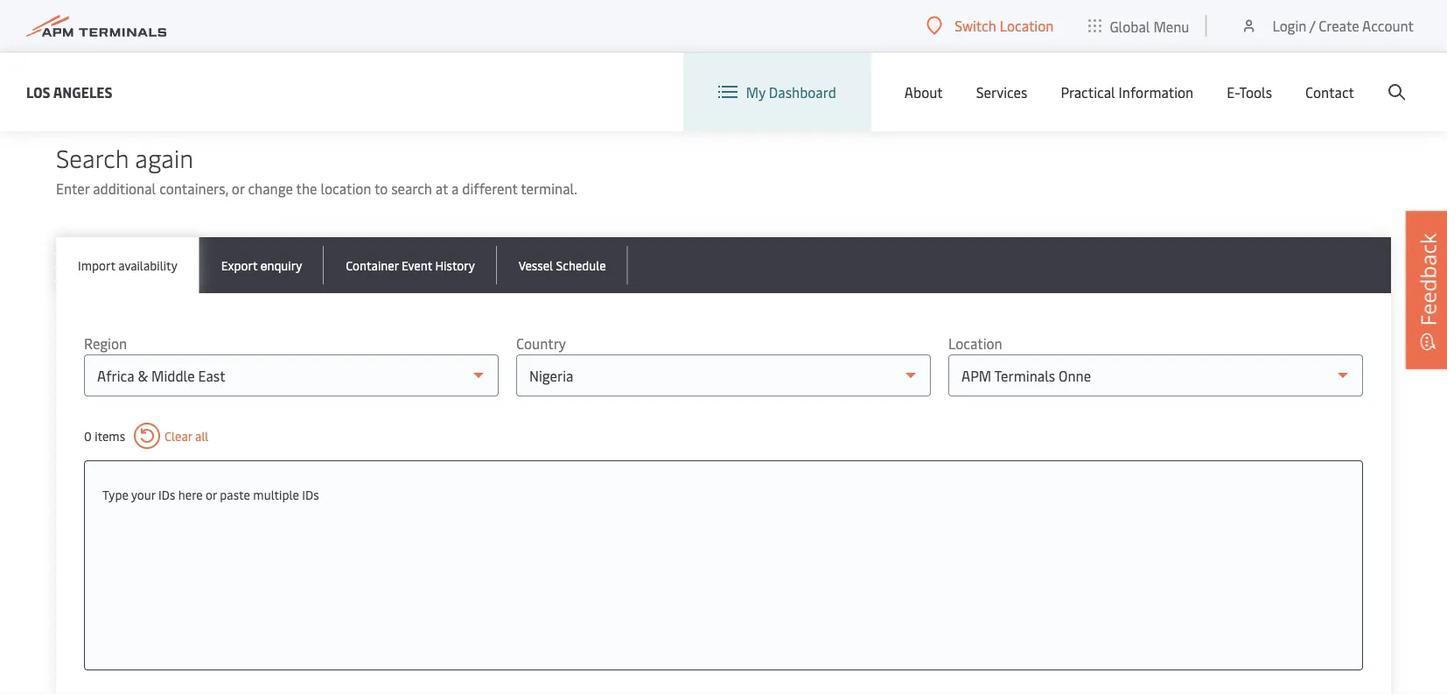 Task type: vqa. For each thing, say whether or not it's contained in the screenshot.
Are reports to the Maersk Whistleblower system secure and confidential?
no



Task type: describe. For each thing, give the bounding box(es) containing it.
your
[[131, 486, 156, 502]]

or inside "due care has been taken to ensure container and vessel information is as accurate as possible. apm terminals does not however assume any liability for the correctness or completeness of the information provided."
[[1148, 19, 1161, 38]]

region
[[84, 334, 127, 353]]

vessel
[[407, 19, 445, 38]]

terminals
[[721, 19, 782, 38]]

my dashboard button
[[718, 53, 837, 131]]

switch location button
[[927, 16, 1054, 35]]

switch location
[[955, 16, 1054, 35]]

1 horizontal spatial the
[[1047, 19, 1068, 38]]

clear all button
[[134, 423, 209, 449]]

feedback button
[[1407, 211, 1448, 369]]

1 ids from the left
[[158, 486, 175, 502]]

los
[[26, 82, 50, 101]]

switch
[[955, 16, 997, 35]]

1 vertical spatial location
[[949, 334, 1003, 353]]

account
[[1363, 16, 1414, 35]]

services
[[977, 82, 1028, 101]]

e-
[[1227, 82, 1240, 101]]

practical
[[1061, 82, 1116, 101]]

again
[[135, 140, 194, 174]]

1 vertical spatial information
[[100, 41, 174, 60]]

to inside "due care has been taken to ensure container and vessel information is as accurate as possible. apm terminals does not however assume any liability for the correctness or completeness of the information provided."
[[255, 19, 268, 38]]

completeness
[[1164, 19, 1252, 38]]

location inside button
[[1000, 16, 1054, 35]]

clear all
[[165, 428, 209, 444]]

not
[[819, 19, 840, 38]]

possible.
[[631, 19, 686, 38]]

to inside search again enter additional containers, or change the location to search at a different terminal.
[[375, 179, 388, 198]]

vessel schedule
[[519, 256, 606, 273]]

2 horizontal spatial the
[[1272, 19, 1293, 38]]

export еnquiry button
[[199, 237, 324, 293]]

container
[[318, 19, 377, 38]]

login
[[1273, 16, 1307, 35]]

1 as from the left
[[540, 19, 553, 38]]

2 as from the left
[[614, 19, 628, 38]]

import availability button
[[56, 237, 199, 293]]

contact
[[1306, 82, 1355, 101]]

contact button
[[1306, 53, 1355, 131]]

change
[[248, 179, 293, 198]]

e-tools button
[[1227, 53, 1273, 131]]

0 horizontal spatial or
[[206, 486, 217, 502]]

export
[[221, 256, 258, 273]]

and
[[380, 19, 403, 38]]

about
[[905, 82, 943, 101]]

does
[[786, 19, 815, 38]]

angeles
[[53, 82, 112, 101]]

apm
[[689, 19, 718, 38]]

login / create account
[[1273, 16, 1414, 35]]

my dashboard
[[746, 82, 837, 101]]

is
[[526, 19, 536, 38]]

correctness
[[1072, 19, 1145, 38]]

container event history
[[346, 256, 475, 273]]

country
[[516, 334, 566, 353]]

liability
[[976, 19, 1022, 38]]

all
[[195, 428, 209, 444]]

enter
[[56, 179, 90, 198]]

additional
[[93, 179, 156, 198]]

export еnquiry
[[221, 256, 302, 273]]

ensure
[[272, 19, 314, 38]]

assume
[[900, 19, 948, 38]]

history
[[435, 256, 475, 273]]

about button
[[905, 53, 943, 131]]



Task type: locate. For each thing, give the bounding box(es) containing it.
global menu button
[[1072, 0, 1207, 52]]

different
[[462, 179, 518, 198]]

None text field
[[102, 479, 1345, 510]]

clear
[[165, 428, 192, 444]]

my
[[746, 82, 766, 101]]

global
[[1110, 16, 1151, 35]]

due
[[100, 19, 124, 38]]

due care has been taken to ensure container and vessel information is as accurate as possible. apm terminals does not however assume any liability for the correctness or completeness of the information provided.
[[100, 19, 1293, 60]]

0 items
[[84, 428, 125, 444]]

login / create account link
[[1241, 0, 1414, 52]]

multiple
[[253, 486, 299, 502]]

еnquiry
[[261, 256, 302, 273]]

0 vertical spatial information
[[448, 19, 523, 38]]

type
[[102, 486, 128, 502]]

the right change
[[296, 179, 317, 198]]

or left change
[[232, 179, 245, 198]]

items
[[95, 428, 125, 444]]

or inside search again enter additional containers, or change the location to search at a different terminal.
[[232, 179, 245, 198]]

1 horizontal spatial to
[[375, 179, 388, 198]]

1 horizontal spatial or
[[232, 179, 245, 198]]

information
[[1119, 82, 1194, 101]]

los angeles
[[26, 82, 112, 101]]

ids right multiple
[[302, 486, 319, 502]]

import availability
[[78, 256, 177, 273]]

0 horizontal spatial ids
[[158, 486, 175, 502]]

the right "for"
[[1047, 19, 1068, 38]]

paste
[[220, 486, 250, 502]]

information
[[448, 19, 523, 38], [100, 41, 174, 60]]

any
[[951, 19, 973, 38]]

2 horizontal spatial or
[[1148, 19, 1161, 38]]

been
[[183, 19, 214, 38]]

or
[[1148, 19, 1161, 38], [232, 179, 245, 198], [206, 486, 217, 502]]

0 vertical spatial to
[[255, 19, 268, 38]]

ids
[[158, 486, 175, 502], [302, 486, 319, 502]]

has
[[158, 19, 179, 38]]

or right the here
[[206, 486, 217, 502]]

search
[[391, 179, 432, 198]]

los angeles link
[[26, 81, 112, 103]]

however
[[844, 19, 896, 38]]

/
[[1310, 16, 1316, 35]]

e-tools
[[1227, 82, 1273, 101]]

0 vertical spatial or
[[1148, 19, 1161, 38]]

1 vertical spatial to
[[375, 179, 388, 198]]

create
[[1319, 16, 1360, 35]]

0 horizontal spatial to
[[255, 19, 268, 38]]

the right of
[[1272, 19, 1293, 38]]

2 vertical spatial or
[[206, 486, 217, 502]]

1 vertical spatial or
[[232, 179, 245, 198]]

tools
[[1240, 82, 1273, 101]]

as
[[540, 19, 553, 38], [614, 19, 628, 38]]

to right taken
[[255, 19, 268, 38]]

as right accurate in the top left of the page
[[614, 19, 628, 38]]

services button
[[977, 53, 1028, 131]]

ids right your
[[158, 486, 175, 502]]

vessel
[[519, 256, 553, 273]]

to
[[255, 19, 268, 38], [375, 179, 388, 198]]

availability
[[118, 256, 177, 273]]

tab list
[[56, 237, 1392, 293]]

location
[[321, 179, 371, 198]]

0 horizontal spatial information
[[100, 41, 174, 60]]

type your ids here or paste multiple ids
[[102, 486, 319, 502]]

of
[[1255, 19, 1269, 38]]

1 horizontal spatial ids
[[302, 486, 319, 502]]

0 horizontal spatial as
[[540, 19, 553, 38]]

0
[[84, 428, 92, 444]]

for
[[1026, 19, 1044, 38]]

event
[[402, 256, 432, 273]]

1 horizontal spatial as
[[614, 19, 628, 38]]

here
[[178, 486, 203, 502]]

as right is
[[540, 19, 553, 38]]

taken
[[217, 19, 252, 38]]

at
[[436, 179, 448, 198]]

feedback
[[1414, 233, 1442, 326]]

0 vertical spatial location
[[1000, 16, 1054, 35]]

0 horizontal spatial the
[[296, 179, 317, 198]]

2 ids from the left
[[302, 486, 319, 502]]

menu
[[1154, 16, 1190, 35]]

dashboard
[[769, 82, 837, 101]]

the
[[1047, 19, 1068, 38], [1272, 19, 1293, 38], [296, 179, 317, 198]]

practical information
[[1061, 82, 1194, 101]]

provided.
[[178, 41, 236, 60]]

the inside search again enter additional containers, or change the location to search at a different terminal.
[[296, 179, 317, 198]]

information left is
[[448, 19, 523, 38]]

search
[[56, 140, 129, 174]]

to left "search"
[[375, 179, 388, 198]]

schedule
[[556, 256, 606, 273]]

practical information button
[[1061, 53, 1194, 131]]

accurate
[[557, 19, 611, 38]]

location
[[1000, 16, 1054, 35], [949, 334, 1003, 353]]

containers,
[[159, 179, 228, 198]]

global menu
[[1110, 16, 1190, 35]]

terminal.
[[521, 179, 578, 198]]

search again enter additional containers, or change the location to search at a different terminal.
[[56, 140, 578, 198]]

1 horizontal spatial information
[[448, 19, 523, 38]]

import
[[78, 256, 115, 273]]

container event history button
[[324, 237, 497, 293]]

vessel schedule button
[[497, 237, 628, 293]]

information down care
[[100, 41, 174, 60]]

a
[[452, 179, 459, 198]]

tab list containing import availability
[[56, 237, 1392, 293]]

or right correctness at top right
[[1148, 19, 1161, 38]]

container
[[346, 256, 399, 273]]

care
[[128, 19, 154, 38]]



